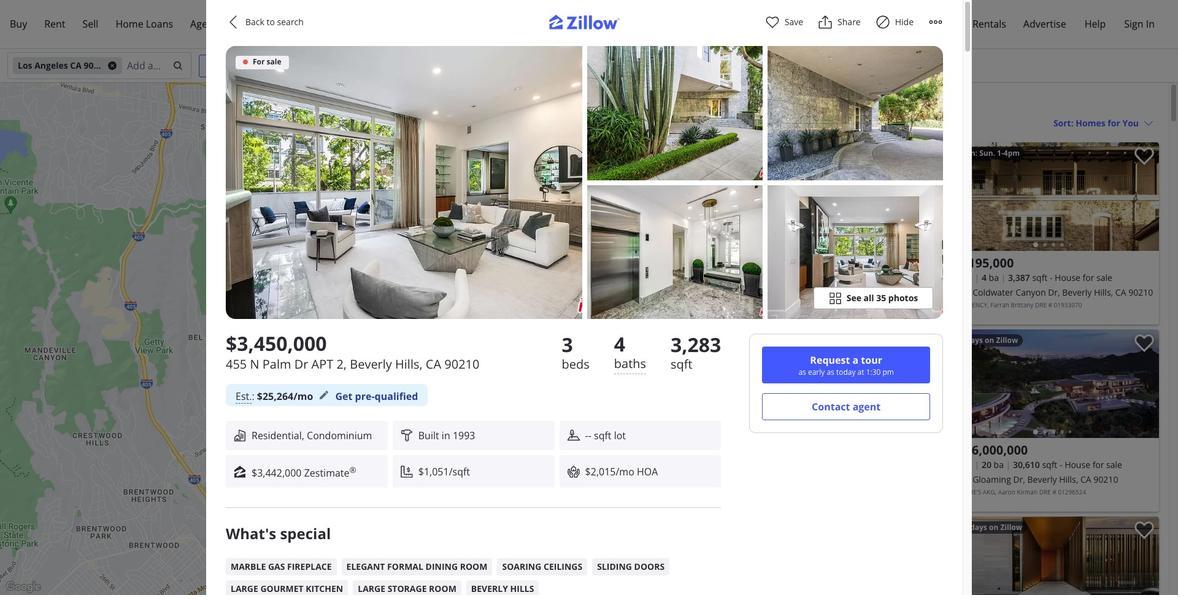 Task type: vqa. For each thing, say whether or not it's contained in the screenshot.


Task type: describe. For each thing, give the bounding box(es) containing it.
1 vertical spatial 6.50m link
[[338, 367, 366, 378]]

1 horizontal spatial 5.50m
[[380, 360, 399, 369]]

0 horizontal spatial 11.0m link
[[295, 349, 323, 360]]

4 inside 4 baths
[[614, 331, 626, 357]]

$2,015/mo hoa
[[585, 465, 658, 479]]

built
[[419, 429, 439, 443]]

0 vertical spatial 45.0m link
[[349, 396, 377, 407]]

1 horizontal spatial 1.53m link
[[433, 426, 461, 437]]

qualified
[[375, 390, 418, 403]]

68.0m
[[384, 300, 403, 309]]

1108 wallace rdg, beverly hills, ca 90210 image
[[946, 517, 1160, 595]]

0 vertical spatial for
[[253, 56, 265, 67]]

0 vertical spatial 85.0m
[[321, 383, 340, 392]]

10.5m inside 4.69m 10.5m 6.75m
[[322, 355, 341, 364]]

2 as from the left
[[827, 367, 835, 378]]

link up 5.85m
[[345, 326, 378, 343]]

dr inside '455 n palm dr apt 2, beverly hills, ca 90210 coldwell banker residential brokerage, jade mills dre # 00526877'
[[781, 287, 791, 298]]

see
[[847, 292, 862, 304]]

1 vertical spatial 14.0m link
[[404, 315, 432, 326]]

chevron left image
[[952, 189, 967, 204]]

8.90m link
[[332, 380, 360, 391]]

large gourmet kitchen list item
[[226, 581, 348, 595]]

8.20m link
[[362, 365, 390, 376]]

2 vertical spatial 14.0m link
[[403, 386, 431, 397]]

4 baths
[[614, 331, 646, 372]]

0 vertical spatial 14.0m link
[[409, 292, 438, 303]]

dr, inside 2172 coldwater canyon dr, beverly hills, ca 90210 the agency, farrah brittany dre # 01933070
[[1049, 287, 1061, 298]]

sale for $4,195,000
[[1097, 272, 1113, 284]]

request a tour as early as today at 1:30 pm
[[799, 354, 894, 378]]

2 vertical spatial save this home image
[[1135, 522, 1155, 540]]

0 horizontal spatial 15.0m link
[[372, 402, 400, 413]]

dining
[[426, 561, 458, 573]]

ba for $126,000,000
[[994, 459, 1004, 471]]

new 13.3m
[[371, 446, 397, 461]]

1 vertical spatial 12.5m
[[302, 371, 322, 380]]

5.95m link
[[422, 290, 450, 302]]

share
[[838, 16, 861, 28]]

contact
[[812, 400, 851, 414]]

chevron left image for 19 days on zillow
[[952, 377, 967, 391]]

in
[[1147, 17, 1155, 31]]

save
[[785, 16, 804, 28]]

new for 13.3m
[[387, 446, 397, 452]]

sqft left lot
[[594, 429, 612, 443]]

2.30m link
[[280, 294, 308, 305]]

0 vertical spatial 3.70m link
[[407, 267, 435, 278]]

20.0m down "8.90m"
[[335, 397, 355, 406]]

view larger view of the 3 photo of this home image
[[768, 46, 944, 180]]

1.70m link down 19.5m link
[[276, 256, 304, 267]]

4 for $3,450,000
[[764, 272, 769, 284]]

chevron right image inside property images, use arrow keys to navigate, image 1 of 33 group
[[1139, 564, 1154, 579]]

35.0m
[[423, 318, 443, 327]]

3.95m
[[310, 339, 329, 349]]

dr, inside 9505 gloaming dr, beverly hills, ca 90210 christie's akg, aaron kirman dre # 01296524
[[1014, 474, 1026, 486]]

0 vertical spatial 1.90m
[[440, 431, 460, 440]]

2.90m for 8.20m 2.90m
[[391, 256, 410, 265]]

large for large storage room
[[358, 583, 386, 595]]

1 vertical spatial 25.0m
[[411, 373, 430, 383]]

6.95m link
[[385, 425, 413, 436]]

6.89m
[[391, 371, 411, 381]]

90210 inside 2172 coldwater canyon dr, beverly hills, ca 90210 the agency, farrah brittany dre # 01933070
[[1129, 287, 1154, 298]]

1 horizontal spatial 11.0m link
[[365, 428, 393, 439]]

close image
[[689, 101, 697, 109]]

4 ba for $3,450,000
[[764, 272, 781, 284]]

elegant formal dining room list item
[[342, 559, 493, 576]]

formal
[[387, 561, 424, 573]]

1 horizontal spatial 19.0m link
[[329, 364, 357, 375]]

9.75m link
[[415, 419, 443, 430]]

map region
[[0, 72, 771, 595]]

marble gas fireplace list item
[[226, 559, 337, 576]]

on for 216
[[990, 522, 999, 533]]

view larger view of the 1 photo of this home image
[[226, 46, 582, 319]]

14.0m inside the 14.0m 1.90m
[[408, 316, 427, 325]]

0 vertical spatial 3.70m
[[411, 268, 431, 277]]

2 vertical spatial 25.0m
[[393, 385, 413, 394]]

4.95m for 4.95m 4.50m
[[303, 215, 323, 225]]

1 vertical spatial 85.0m link
[[307, 400, 335, 411]]

chevron right image for $126,000,000
[[1139, 377, 1154, 391]]

3d for 8.45m
[[403, 432, 409, 438]]

1.70m link left 1.50m
[[259, 278, 287, 290]]

4.60m link
[[312, 349, 340, 360]]

1.70m link up the 2.30m
[[282, 282, 310, 293]]

house for $4,195,000
[[1055, 272, 1081, 284]]

agent finder link
[[182, 10, 255, 39]]

apt inside $3,450,000 455 n palm dr apt 2, beverly hills, ca 90210
[[312, 356, 333, 373]]

0 vertical spatial 10.5m link
[[317, 354, 345, 365]]

0 vertical spatial 85.0m link
[[316, 382, 344, 393]]

for sale
[[253, 56, 282, 67]]

20.0m up get
[[339, 380, 359, 389]]

0 vertical spatial 24.0m link
[[405, 362, 433, 373]]

0 horizontal spatial 5.50m
[[317, 315, 337, 324]]

5.85m link
[[369, 351, 397, 362]]

1 horizontal spatial 9.50m link
[[404, 303, 432, 314]]

0 horizontal spatial 6.50m
[[343, 367, 362, 377]]

1 horizontal spatial 15.0m link
[[406, 303, 434, 314]]

main content containing 90210 real estate & homes for sale
[[718, 83, 1169, 595]]

clear field image
[[171, 61, 181, 71]]

agent finder
[[190, 17, 247, 31]]

4.50m inside the 4.95m 4.50m
[[318, 283, 337, 292]]

beverly hills list item
[[466, 581, 539, 595]]

201
[[731, 117, 745, 128]]

90210 inside 9505 gloaming dr, beverly hills, ca 90210 christie's akg, aaron kirman dre # 01296524
[[1094, 474, 1119, 486]]

rentals
[[973, 17, 1007, 31]]

view larger view of the 2 photo of this home image
[[587, 46, 763, 180]]

beds
[[562, 356, 590, 373]]

dre inside 9505 gloaming dr, beverly hills, ca 90210 christie's akg, aaron kirman dre # 01296524
[[1040, 488, 1051, 497]]

1.52m
[[428, 452, 448, 461]]

17.0m for the topmost 17.0m link
[[427, 284, 447, 293]]

results
[[748, 117, 776, 128]]

1 horizontal spatial 2.00m
[[426, 452, 446, 461]]

property images, use arrow keys to navigate, image 1 of 35 group
[[728, 142, 941, 254]]

12.9m link
[[382, 372, 410, 383]]

0 vertical spatial 24.0m
[[410, 363, 429, 372]]

4.25m for 4.25m 45.0m
[[330, 345, 350, 354]]

1 vertical spatial 85.0m
[[311, 401, 330, 410]]

mills
[[882, 301, 895, 309]]

large for large gourmet kitchen
[[231, 583, 258, 595]]

0 vertical spatial 65.0m
[[307, 264, 326, 273]]

property images, use arrow keys to navigate, image 1 of 39 group
[[946, 142, 1160, 254]]

40.0m link
[[394, 256, 422, 267]]

6.18m
[[298, 258, 317, 267]]

0 horizontal spatial 2.00m link
[[323, 343, 351, 354]]

4.25m for 4.25m
[[322, 289, 342, 298]]

0 vertical spatial 4.20m
[[410, 269, 430, 278]]

0 vertical spatial 4.95m link
[[299, 214, 327, 226]]

1 vertical spatial 11.0m
[[369, 429, 389, 438]]

beverly inside 2172 coldwater canyon dr, beverly hills, ca 90210 the agency, farrah brittany dre # 01933070
[[1063, 287, 1092, 298]]

3.89m link
[[436, 427, 464, 438]]

1 vertical spatial 4.25m link
[[326, 344, 354, 355]]

zillow logo image
[[233, 465, 247, 479]]

1 vertical spatial 24.0m link
[[413, 374, 441, 385]]

4 for $4,195,000
[[982, 272, 987, 284]]

88.0m
[[295, 331, 315, 340]]

ca inside $3,450,000 455 n palm dr apt 2, beverly hills, ca 90210
[[426, 356, 441, 373]]

for for $3,450,000
[[866, 272, 877, 284]]

1 vertical spatial 2.90m link
[[296, 354, 324, 365]]

2 vertical spatial 16.0m link
[[329, 365, 357, 376]]

# inside 9505 gloaming dr, beverly hills, ca 90210 christie's akg, aaron kirman dre # 01296524
[[1053, 488, 1057, 497]]

0 vertical spatial 1.53m link
[[271, 291, 299, 302]]

455 n palm dr apt 2, beverly hills, ca 90210 image
[[728, 142, 941, 251]]

0 horizontal spatial 19.0m link
[[285, 375, 323, 386]]

16.0m for 16.0m link to the bottom
[[334, 366, 353, 375]]

0 horizontal spatial 17.0m link
[[376, 432, 404, 443]]

1 horizontal spatial 65.0m link
[[372, 371, 400, 382]]

1.80m link up the 2.30m
[[268, 283, 296, 294]]

4.69m
[[304, 376, 324, 385]]

- for $4,195,000
[[1050, 272, 1053, 284]]

1 vertical spatial 3.70m link
[[406, 280, 434, 291]]

2.60m
[[300, 340, 319, 349]]

68.0m link
[[380, 299, 408, 310]]

18.5m
[[285, 362, 304, 371]]

2, inside $3,450,000 455 n palm dr apt 2, beverly hills, ca 90210
[[337, 356, 347, 373]]

keyboard shortcuts button
[[486, 587, 539, 595]]

beverly inside $3,450,000 455 n palm dr apt 2, beverly hills, ca 90210
[[350, 356, 392, 373]]

grid image
[[829, 292, 842, 305]]

0 vertical spatial 12.5m link
[[308, 303, 346, 314]]

0 vertical spatial 6.50m
[[433, 260, 452, 269]]

special
[[280, 524, 331, 544]]

- house for sale for $126,000,000
[[1060, 459, 1123, 471]]

hills
[[510, 583, 534, 595]]

3 for 3 bds
[[733, 272, 738, 284]]

$3,450,000 for $3,450,000 455 n palm dr apt 2, beverly hills, ca 90210
[[226, 330, 327, 357]]

1 horizontal spatial 2.00m link
[[422, 451, 450, 462]]

7.00m link
[[333, 392, 361, 403]]

0 vertical spatial 25.0m link
[[299, 263, 327, 274]]

19.5m 10.00m 11.0m
[[286, 245, 334, 359]]

1 vertical spatial 16.0m
[[415, 323, 435, 332]]

save this home image
[[1135, 147, 1155, 165]]

bds for $4,195,000
[[958, 272, 973, 284]]

new 17.0m 15.0m 17.5m
[[411, 289, 453, 415]]

0 vertical spatial 1.90m link
[[436, 430, 464, 441]]

save this home button for $4,195,000
[[1125, 142, 1160, 177]]

2 vertical spatial 25.0m link
[[389, 384, 417, 395]]

condo
[[837, 272, 863, 284]]

1 vertical spatial 15.0m
[[376, 403, 396, 412]]

n inside $3,450,000 455 n palm dr apt 2, beverly hills, ca 90210
[[250, 356, 259, 373]]

72.5m
[[345, 417, 364, 426]]

2, inside '455 n palm dr apt 2, beverly hills, ca 90210 coldwell banker residential brokerage, jade mills dre # 00526877'
[[811, 287, 818, 298]]

20 ba
[[982, 459, 1004, 471]]

1 vertical spatial 5.50m link
[[376, 359, 404, 370]]

days for 216
[[971, 522, 988, 533]]

chevron left image for 19 hours ago
[[734, 189, 749, 204]]

sign
[[1125, 17, 1144, 31]]

18.8m
[[424, 302, 444, 311]]

20.0m left 100k
[[332, 238, 351, 247]]

90210 real estate & homes for sale
[[731, 95, 941, 111]]

lot
[[614, 429, 626, 443]]

# inside '455 n palm dr apt 2, beverly hills, ca 90210 coldwell banker residential brokerage, jade mills dre # 00526877'
[[910, 301, 914, 309]]

1 horizontal spatial 10.5m
[[368, 443, 387, 452]]

4.95m for 4.95m
[[278, 368, 297, 377]]

sign in link
[[1116, 10, 1164, 39]]

storage
[[388, 583, 427, 595]]

475k
[[266, 280, 281, 289]]

:
[[252, 390, 255, 403]]

0 vertical spatial 4.25m link
[[318, 288, 346, 299]]

0 horizontal spatial 5.00m link
[[261, 280, 289, 291]]

$2,015/mo
[[585, 465, 635, 479]]

chevron right image for $3,450,000
[[921, 189, 935, 204]]

0 horizontal spatial 5.50m link
[[313, 314, 341, 325]]

home loans
[[116, 17, 173, 31]]

1 vertical spatial 45.0m link
[[326, 412, 354, 423]]

3.88m link
[[428, 255, 456, 267]]

1.70m up the 2.30m
[[286, 283, 306, 292]]

0 vertical spatial 12.5m
[[322, 304, 342, 313]]

1 horizontal spatial 19.0m
[[334, 364, 353, 374]]

9.50m for right 9.50m link
[[408, 304, 428, 313]]

tour for 8.45m
[[410, 432, 422, 438]]

advertisement region
[[728, 330, 941, 512]]

manage rentals
[[934, 17, 1007, 31]]

4.85m link
[[382, 304, 410, 315]]

13.3m
[[371, 452, 391, 461]]

2172 coldwater canyon dr, beverly hills, ca 90210 image
[[946, 142, 1160, 251]]

815k link
[[278, 258, 303, 269]]

back to search
[[246, 16, 304, 28]]

30.0m inside 2.40m 30.0m
[[423, 303, 443, 312]]

20.0m down 4.85m
[[389, 318, 408, 327]]

search image
[[173, 61, 183, 71]]

filters element
[[0, 49, 1179, 83]]

0 vertical spatial 16.0m link
[[323, 249, 351, 260]]

get pre-qualified link
[[335, 389, 418, 404]]

1 horizontal spatial 10.00m
[[366, 426, 389, 435]]

7.50m 2.90m
[[287, 332, 320, 364]]

1 vertical spatial 65.0m
[[376, 372, 396, 381]]

1 vertical spatial 3.70m
[[410, 281, 430, 290]]

475k link
[[261, 279, 286, 290]]

3,283 sqft for 3 beds
[[671, 332, 722, 373]]

contact agent
[[812, 400, 881, 414]]

ca inside 2172 coldwater canyon dr, beverly hills, ca 90210 the agency, farrah brittany dre # 01933070
[[1116, 287, 1127, 298]]

0 vertical spatial 17.5m link
[[299, 265, 327, 276]]

2.35m link
[[379, 297, 407, 308]]

pm
[[883, 367, 894, 378]]

16.0m for the topmost 16.0m link
[[328, 250, 347, 259]]

0 vertical spatial 9.50m link
[[319, 205, 347, 216]]

1 vertical spatial 1.53m
[[437, 427, 457, 436]]

edit image
[[320, 390, 329, 400]]

3.90m
[[401, 276, 421, 285]]

condominium
[[307, 429, 372, 443]]

6.00m link
[[289, 231, 317, 242]]

16.4m link
[[374, 349, 402, 360]]

tour
[[862, 354, 883, 367]]

0 vertical spatial 25.0m
[[304, 264, 323, 273]]

residential,
[[252, 429, 304, 443]]

5.00m for left 5.00m 'link'
[[266, 281, 285, 290]]

get
[[335, 390, 353, 403]]

save this home image for $126,000,000
[[1135, 335, 1155, 353]]

ca inside '455 n palm dr apt 2, beverly hills, ca 90210 coldwell banker residential brokerage, jade mills dre # 00526877'
[[873, 287, 884, 298]]

0 vertical spatial 10.00m link
[[306, 336, 338, 347]]

gas
[[268, 561, 285, 573]]

sun.
[[980, 148, 996, 158]]

1:30
[[867, 367, 881, 378]]

1 vertical spatial 45.0m
[[330, 413, 350, 422]]



Task type: locate. For each thing, give the bounding box(es) containing it.
days down agency,
[[966, 335, 983, 346]]

1 horizontal spatial 6.50m
[[433, 260, 452, 269]]

sqft for $3,450,000
[[815, 272, 830, 284]]

remove tag image
[[107, 61, 117, 71]]

canyon
[[1016, 287, 1046, 298]]

11.0m
[[299, 350, 319, 359], [369, 429, 389, 438]]

3,283 inside main content
[[790, 272, 812, 284]]

1 horizontal spatial 10.5m link
[[363, 442, 391, 453]]

4.69m 10.5m 6.75m
[[304, 295, 360, 385]]

4.25m link
[[318, 288, 346, 299], [326, 344, 354, 355]]

201 results
[[731, 117, 776, 128]]

17.0m down the 8.00m link
[[427, 294, 446, 303]]

455 down 3 bds
[[733, 287, 748, 298]]

palm inside $3,450,000 455 n palm dr apt 2, beverly hills, ca 90210
[[263, 356, 291, 373]]

large gourmet kitchen
[[231, 583, 343, 595]]

2.60m link
[[295, 339, 323, 350]]

17.5m inside 'new 17.0m 15.0m 17.5m'
[[424, 406, 444, 415]]

house up 2172 coldwater canyon dr, beverly hills, ca 90210 link
[[1055, 272, 1081, 284]]

3d for 1.80m
[[445, 432, 451, 438]]

3 beds
[[562, 332, 590, 373]]

sqft up canyon
[[1033, 272, 1048, 284]]

7.75m link
[[431, 435, 459, 446]]

90210 inside '455 n palm dr apt 2, beverly hills, ca 90210 coldwell banker residential brokerage, jade mills dre # 00526877'
[[886, 287, 911, 298]]

ceilings
[[544, 561, 583, 573]]

hide
[[896, 16, 914, 28]]

sign in
[[1125, 17, 1155, 31]]

1 vertical spatial 2,
[[337, 356, 347, 373]]

chevron right image inside 'property images, use arrow keys to navigate, image 1 of 19' group
[[1139, 377, 1154, 391]]

4 right 3 beds
[[614, 331, 626, 357]]

1 vertical spatial n
[[250, 356, 259, 373]]

®
[[350, 465, 356, 476]]

3.70m
[[411, 268, 431, 277], [410, 281, 430, 290]]

9.50m
[[323, 206, 342, 215], [408, 304, 428, 313]]

bds for $126,000,000
[[958, 459, 973, 471]]

2.90m inside the 7.50m 2.90m
[[301, 355, 320, 364]]

for inside main content
[[894, 95, 914, 111]]

chevron down image
[[1144, 118, 1154, 128], [657, 570, 666, 578]]

chevron right image inside property images, use arrow keys to navigate, image 1 of 39 group
[[1139, 189, 1154, 204]]

90210 inside $3,450,000 455 n palm dr apt 2, beverly hills, ca 90210
[[445, 356, 480, 373]]

beverly inside list item
[[471, 583, 508, 595]]

5.50m down 7.70m link
[[317, 315, 337, 324]]

chevron left image inside "property images, use arrow keys to navigate, image 1 of 35" group
[[734, 189, 749, 204]]

14.0m up 18.8m
[[414, 293, 433, 302]]

$3,450,000 inside $3,450,000 455 n palm dr apt 2, beverly hills, ca 90210
[[226, 330, 327, 357]]

ba up banker
[[771, 272, 781, 284]]

1.80m link down 7.75m link on the left bottom of page
[[429, 449, 457, 460]]

6.50m up "8.90m"
[[343, 367, 362, 377]]

1 vertical spatial chevron down image
[[657, 570, 666, 578]]

1 horizontal spatial 9.50m
[[408, 304, 428, 313]]

new inside new 24.5m
[[374, 431, 384, 436]]

4 right 3 bds
[[764, 272, 769, 284]]

1.90m
[[440, 431, 460, 440], [426, 452, 446, 461]]

1 horizontal spatial 45.0m
[[353, 397, 373, 406]]

new for 17.0m
[[443, 289, 453, 294]]

room
[[460, 561, 488, 573], [429, 583, 457, 595]]

1 vertical spatial 24.0m
[[417, 375, 436, 385]]

1 vertical spatial house
[[1065, 459, 1091, 471]]

price square feet image
[[400, 465, 414, 479]]

rent link
[[36, 10, 74, 39]]

22.0m link
[[423, 318, 451, 329]]

455 up est.
[[226, 356, 247, 373]]

1 horizontal spatial 1.53m
[[437, 427, 457, 436]]

1 vertical spatial 10.00m link
[[361, 425, 393, 436]]

17.0m down the 15.5m
[[427, 284, 447, 293]]

2 large from the left
[[358, 583, 386, 595]]

dre down canyon
[[1036, 301, 1047, 309]]

11.5m
[[388, 455, 407, 464]]

0 horizontal spatial room
[[429, 583, 457, 595]]

0 vertical spatial zillow
[[997, 335, 1019, 346]]

10.9m link
[[404, 228, 432, 239]]

chevron right image
[[921, 189, 935, 204], [1139, 189, 1154, 204], [1139, 377, 1154, 391], [1139, 564, 1154, 579]]

1 vertical spatial 11.0m link
[[365, 428, 393, 439]]

days right 216
[[971, 522, 988, 533]]

1 large from the left
[[231, 583, 258, 595]]

0 horizontal spatial 2.00m
[[327, 344, 347, 353]]

1 vertical spatial 25.0m link
[[407, 373, 435, 384]]

tour
[[441, 269, 453, 275], [452, 432, 464, 438], [410, 432, 422, 438]]

palm inside '455 n palm dr apt 2, beverly hills, ca 90210 coldwell banker residential brokerage, jade mills dre # 00526877'
[[759, 287, 779, 298]]

chevron down image
[[246, 61, 256, 71], [324, 61, 334, 71], [439, 61, 449, 71], [535, 61, 545, 71], [609, 61, 619, 71], [573, 100, 583, 110]]

for up 2172 coldwater canyon dr, beverly hills, ca 90210 link
[[1083, 272, 1095, 284]]

1 vertical spatial 3
[[562, 332, 573, 358]]

2172
[[951, 287, 971, 298]]

chevron left image inside 'property images, use arrow keys to navigate, image 1 of 19' group
[[952, 377, 967, 391]]

- house for sale up 01933070
[[1050, 272, 1113, 284]]

15.0m inside 'new 17.0m 15.0m 17.5m'
[[411, 304, 430, 313]]

1 4 ba from the left
[[764, 272, 781, 284]]

# down 9505 gloaming dr, beverly hills, ca 90210 link
[[1053, 488, 1057, 497]]

1 vertical spatial 12.5m link
[[288, 370, 326, 381]]

19.5m
[[286, 245, 305, 254]]

0 horizontal spatial large
[[231, 583, 258, 595]]

0 horizontal spatial chevron down image
[[657, 570, 666, 578]]

13.7m link
[[418, 304, 446, 315]]

loading image
[[808, 416, 820, 428]]

12.5m link
[[308, 303, 346, 314], [288, 370, 326, 381]]

beverly inside '455 n palm dr apt 2, beverly hills, ca 90210 coldwell banker residential brokerage, jade mills dre # 00526877'
[[820, 287, 849, 298]]

house up 01296524
[[1065, 459, 1091, 471]]

bds up 9505
[[958, 459, 973, 471]]

3d inside 3d tour 8.45m
[[403, 432, 409, 438]]

today
[[837, 367, 856, 378]]

11.0m inside 19.5m 10.00m 11.0m
[[299, 350, 319, 359]]

6.80m link
[[376, 445, 404, 456]]

16.0m down 7.25m
[[328, 250, 347, 259]]

large storage room list item
[[353, 581, 462, 595]]

sqft right baths
[[671, 356, 693, 373]]

5.95m
[[426, 291, 446, 301]]

bds up coldwell
[[740, 272, 755, 284]]

4 ba up coldwater
[[982, 272, 999, 284]]

5.50m
[[317, 315, 337, 324], [380, 360, 399, 369]]

$3,450,000 up 18.5m on the left
[[226, 330, 327, 357]]

0 vertical spatial 6.50m link
[[428, 259, 456, 270]]

ca inside 9505 gloaming dr, beverly hills, ca 90210 christie's akg, aaron kirman dre # 01296524
[[1081, 474, 1092, 486]]

17.0m for leftmost 17.0m link
[[380, 433, 400, 442]]

chevron left image for 216 days on zillow
[[952, 564, 967, 579]]

tour inside 3d tour 8.45m
[[410, 432, 422, 438]]

0 horizontal spatial 5.00m
[[266, 281, 285, 290]]

soaring ceilings list item
[[498, 559, 588, 576]]

0 vertical spatial 2.90m
[[391, 256, 410, 265]]

16.0m link
[[323, 249, 351, 260], [411, 322, 439, 333], [329, 365, 357, 376]]

0 vertical spatial 19.0m
[[334, 364, 353, 374]]

link up 16.4m
[[375, 325, 408, 341]]

chevron down image up save this home icon
[[1144, 118, 1154, 128]]

view larger view of the 4 photo of this home image
[[587, 185, 763, 319]]

1 vertical spatial 1.90m link
[[422, 451, 450, 462]]

for down back
[[253, 56, 265, 67]]

link up 1.30m link
[[438, 388, 471, 405]]

4.50m link
[[276, 235, 304, 246], [302, 266, 330, 277], [314, 282, 342, 293], [318, 371, 346, 383]]

3,283 for 3 bds
[[790, 272, 812, 284]]

ba for $3,450,000
[[771, 272, 781, 284]]

6.18m link
[[294, 257, 322, 268]]

0 vertical spatial n
[[750, 287, 756, 298]]

16.0m up 8.90m link
[[334, 366, 353, 375]]

large down elegant
[[358, 583, 386, 595]]

jade
[[868, 301, 881, 309]]

tour inside 3d tour 1.80m
[[452, 432, 464, 438]]

kitchen
[[306, 583, 343, 595]]

zillow for 19 days on zillow
[[997, 335, 1019, 346]]

2 vertical spatial 16.0m
[[334, 366, 353, 375]]

11.0m link down the 2.60m
[[295, 349, 323, 360]]

455 inside $3,450,000 455 n palm dr apt 2, beverly hills, ca 90210
[[226, 356, 247, 373]]

0 vertical spatial house
[[1055, 272, 1081, 284]]

7.25m
[[321, 240, 340, 249]]

# right mills
[[910, 301, 914, 309]]

2, right 4.60m
[[337, 356, 347, 373]]

for up 9505 gloaming dr, beverly hills, ca 90210 link
[[1093, 459, 1105, 471]]

hills, inside $3,450,000 455 n palm dr apt 2, beverly hills, ca 90210
[[395, 356, 423, 373]]

0 horizontal spatial 65.0m
[[307, 264, 326, 273]]

google image
[[3, 580, 44, 595]]

n inside '455 n palm dr apt 2, beverly hills, ca 90210 coldwell banker residential brokerage, jade mills dre # 00526877'
[[750, 287, 756, 298]]

19 for $126,000,000
[[956, 335, 965, 346]]

0 vertical spatial days
[[966, 335, 983, 346]]

- for $126,000,000
[[1060, 459, 1063, 471]]

zestimate
[[304, 467, 350, 480]]

1.80m inside 3d tour 1.80m
[[438, 437, 457, 447]]

0 vertical spatial 5.50m
[[317, 315, 337, 324]]

# inside 2172 coldwater canyon dr, beverly hills, ca 90210 the agency, farrah brittany dre # 01933070
[[1049, 301, 1053, 309]]

45.0m
[[353, 397, 373, 406], [330, 413, 350, 422]]

45.0m inside 4.25m 45.0m
[[353, 397, 373, 406]]

19.0m link up 8.90m link
[[329, 364, 357, 375]]

3.90m link
[[397, 275, 425, 286]]

sqft for $126,000,000
[[1043, 459, 1058, 471]]

7.25m link
[[316, 239, 344, 250]]

19 for $3,450,000
[[738, 148, 746, 158]]

4 ba up banker
[[764, 272, 781, 284]]

7.20m
[[284, 260, 304, 269]]

new inside 'new 17.0m 15.0m 17.5m'
[[443, 289, 453, 294]]

4.95m
[[303, 215, 323, 225], [278, 368, 297, 377]]

14.0m for the bottom 14.0m "link"
[[407, 387, 427, 397]]

7.70m link
[[312, 294, 350, 305]]

0 vertical spatial 455
[[733, 287, 748, 298]]

1 vertical spatial for
[[894, 95, 914, 111]]

14.0m for the topmost 14.0m "link"
[[414, 293, 433, 302]]

1 horizontal spatial n
[[750, 287, 756, 298]]

link
[[375, 325, 408, 341], [345, 326, 378, 343], [438, 388, 471, 405]]

19.0m link down 49.5m link at the left of page
[[285, 375, 323, 386]]

4
[[764, 272, 769, 284], [982, 272, 987, 284], [614, 331, 626, 357]]

hills, inside 2172 coldwater canyon dr, beverly hills, ca 90210 the agency, farrah brittany dre # 01933070
[[1095, 287, 1114, 298]]

chevron left image inside property images, use arrow keys to navigate, image 1 of 33 group
[[952, 564, 967, 579]]

fireplace
[[287, 561, 332, 573]]

-- sqft lot
[[585, 429, 626, 443]]

new inside new 4.20m
[[408, 281, 418, 286]]

what's
[[226, 524, 276, 544]]

room inside list item
[[460, 561, 488, 573]]

0 vertical spatial 11.0m
[[299, 350, 319, 359]]

1 horizontal spatial 17.5m link
[[420, 405, 448, 416]]

3 inside main content
[[733, 272, 738, 284]]

17.0m
[[427, 284, 447, 293], [427, 294, 446, 303], [380, 433, 400, 442]]

12.0m
[[403, 225, 422, 234], [391, 231, 410, 240], [313, 352, 332, 361], [280, 366, 299, 375], [359, 395, 379, 404], [396, 427, 416, 436]]

1 vertical spatial 4.95m
[[278, 368, 297, 377]]

1.50m link
[[285, 281, 313, 292]]

new inside new 9.00m
[[330, 363, 340, 369]]

as right early
[[827, 367, 835, 378]]

sqft up 455 n palm dr apt 2, beverly hills, ca 90210 link
[[815, 272, 830, 284]]

real
[[769, 95, 794, 111]]

1 horizontal spatial dr
[[781, 287, 791, 298]]

5.00m left 1.50m
[[266, 281, 285, 290]]

dre down 9505 gloaming dr, beverly hills, ca 90210 link
[[1040, 488, 1051, 497]]

90210
[[84, 60, 108, 71], [731, 95, 766, 111], [886, 287, 911, 298], [1129, 287, 1154, 298], [445, 356, 480, 373], [1094, 474, 1119, 486]]

on down farrah
[[985, 335, 995, 346]]

1.80m link down 475k
[[270, 290, 298, 301]]

new for 9.00m
[[330, 363, 340, 369]]

1 as from the left
[[799, 367, 807, 378]]

1 vertical spatial 15.0m link
[[372, 402, 400, 413]]

100k link
[[350, 230, 374, 241]]

sale for $126,000,000
[[1107, 459, 1123, 471]]

zillow logo image
[[540, 15, 638, 36]]

view larger view of the 5 photo of this home image
[[768, 185, 944, 319]]

16.0m down 17.8m link
[[415, 323, 435, 332]]

chevron left image down hours
[[734, 189, 749, 204]]

0 vertical spatial 1.53m
[[275, 292, 294, 301]]

ba for $4,195,000
[[989, 272, 999, 284]]

65.0m
[[307, 264, 326, 273], [376, 372, 396, 381]]

0 horizontal spatial 3d
[[403, 432, 409, 438]]

1.70m down 19.5m link
[[281, 257, 300, 266]]

49.5m link
[[286, 359, 314, 370]]

2.00m inside '3.10m 2.00m'
[[327, 344, 347, 353]]

1 vertical spatial 4.95m link
[[274, 367, 302, 378]]

3d tour 1.80m
[[438, 432, 464, 447]]

5.00m left 6.75m on the left of page
[[320, 288, 340, 297]]

sliding doors
[[597, 561, 665, 573]]

4.95m link up 3.10m link
[[299, 214, 327, 226]]

5.50m link up 12.9m
[[376, 359, 404, 370]]

1 vertical spatial 5.50m
[[380, 360, 399, 369]]

22.0m
[[428, 319, 447, 328]]

5.50m link down 7.70m link
[[313, 314, 341, 325]]

22.5m
[[425, 256, 444, 265]]

11.0m link up 13.9m
[[365, 428, 393, 439]]

chevron left image down 216
[[952, 564, 967, 579]]

11.5m link
[[383, 454, 411, 465]]

dre inside '455 n palm dr apt 2, beverly hills, ca 90210 coldwell banker residential brokerage, jade mills dre # 00526877'
[[897, 301, 909, 309]]

0 horizontal spatial 19.0m
[[300, 376, 319, 385]]

5.50m down 16.4m
[[380, 360, 399, 369]]

455 inside '455 n palm dr apt 2, beverly hills, ca 90210 coldwell banker residential brokerage, jade mills dre # 00526877'
[[733, 287, 748, 298]]

new for 4.20m
[[408, 281, 418, 286]]

1.70m left 1.50m link
[[264, 279, 283, 289]]

0 vertical spatial 3
[[733, 272, 738, 284]]

100k
[[354, 230, 370, 240]]

1 vertical spatial 16.0m link
[[411, 322, 439, 333]]

9505 gloaming dr, beverly hills, ca 90210 image
[[946, 330, 1160, 438]]

4.20m inside new 4.20m
[[392, 286, 411, 295]]

1 vertical spatial 9.50m link
[[404, 303, 432, 314]]

0 horizontal spatial 3
[[562, 332, 573, 358]]

17.5m inside 815k 17.5m
[[303, 266, 322, 275]]

property images, use arrow keys to navigate, image 1 of 19 group
[[946, 330, 1160, 441]]

get pre-qualified
[[335, 390, 418, 403]]

hills, inside '455 n palm dr apt 2, beverly hills, ca 90210 coldwell banker residential brokerage, jade mills dre # 00526877'
[[852, 287, 871, 298]]

brokerage,
[[830, 301, 867, 309]]

bds up 2172
[[958, 272, 973, 284]]

palm down 180k
[[263, 356, 291, 373]]

0 vertical spatial 5.50m link
[[313, 314, 341, 325]]

1.90m inside the 14.0m 1.90m
[[426, 452, 446, 461]]

0 horizontal spatial palm
[[263, 356, 291, 373]]

9.00m inside new 9.00m
[[313, 368, 333, 378]]

01296524
[[1059, 488, 1087, 497]]

4.95m link up $25,264/mo
[[274, 367, 302, 378]]

dre inside 2172 coldwater canyon dr, beverly hills, ca 90210 the agency, farrah brittany dre # 01933070
[[1036, 301, 1047, 309]]

0 horizontal spatial 65.0m link
[[303, 263, 331, 274]]

3,283 for 3 beds
[[671, 332, 722, 358]]

14.0m down 2.40m 30.0m
[[408, 316, 427, 325]]

1 vertical spatial 1.90m
[[426, 452, 446, 461]]

7.50m inside the 7.50m 2.90m
[[287, 332, 307, 341]]

on for 19
[[985, 335, 995, 346]]

chevron right image inside "property images, use arrow keys to navigate, image 1 of 35" group
[[921, 189, 935, 204]]

2, up residential
[[811, 287, 818, 298]]

0 vertical spatial palm
[[759, 287, 779, 298]]

1 horizontal spatial 65.0m
[[376, 372, 396, 381]]

1 horizontal spatial for
[[894, 95, 914, 111]]

ca inside filters element
[[70, 60, 82, 71]]

ba up coldwater
[[989, 272, 999, 284]]

1 vertical spatial 19
[[956, 335, 965, 346]]

on right 216
[[990, 522, 999, 533]]

4.95m up 3.10m link
[[303, 215, 323, 225]]

room down dining
[[429, 583, 457, 595]]

back to search link
[[226, 15, 318, 29]]

- for $3,450,000
[[832, 272, 835, 284]]

6.89m link
[[387, 370, 415, 381]]

hoa image
[[567, 465, 580, 479]]

16.0m link down 17.8m on the left
[[411, 322, 439, 333]]

room right dining
[[460, 561, 488, 573]]

16.0m link up 8.90m link
[[329, 365, 357, 376]]

zillow down farrah
[[997, 335, 1019, 346]]

dr,
[[1049, 287, 1061, 298], [1014, 474, 1026, 486]]

hoa
[[637, 465, 658, 479]]

dre right mills
[[897, 301, 909, 309]]

chevron right image for $4,195,000
[[1139, 189, 1154, 204]]

1 horizontal spatial 17.5m
[[424, 406, 444, 415]]

11.0m down the 2.60m link
[[299, 350, 319, 359]]

10.00m
[[311, 336, 334, 346], [366, 426, 389, 435]]

1 horizontal spatial 11.0m
[[369, 429, 389, 438]]

4.25m inside 4.25m 45.0m
[[330, 345, 350, 354]]

3 for 3 beds
[[562, 332, 573, 358]]

$3,450,000 up 3 bds
[[733, 255, 796, 271]]

90210 inside filters element
[[84, 60, 108, 71]]

455 n palm dr apt 2, beverly hills, ca 90210 link
[[733, 285, 937, 300]]

hills, inside 9505 gloaming dr, beverly hills, ca 90210 christie's akg, aaron kirman dre # 01296524
[[1060, 474, 1079, 486]]

1 horizontal spatial palm
[[759, 287, 779, 298]]

1 vertical spatial 9.50m
[[408, 304, 428, 313]]

hammer image
[[400, 429, 414, 443]]

homes
[[850, 95, 891, 111]]

sqft for $4,195,000
[[1033, 272, 1048, 284]]

dr, up kirman
[[1014, 474, 1026, 486]]

save this home image for $3,450,000
[[917, 147, 937, 165]]

new
[[408, 281, 418, 286], [443, 289, 453, 294], [330, 363, 340, 369], [374, 431, 384, 436], [387, 446, 397, 452]]

days for 19
[[966, 335, 983, 346]]

# down 2172 coldwater canyon dr, beverly hills, ca 90210 link
[[1049, 301, 1053, 309]]

for for $4,195,000
[[1083, 272, 1095, 284]]

0 vertical spatial 9.50m
[[323, 206, 342, 215]]

- house for sale for $4,195,000
[[1050, 272, 1113, 284]]

beverly inside 9505 gloaming dr, beverly hills, ca 90210 christie's akg, aaron kirman dre # 01296524
[[1028, 474, 1057, 486]]

0 horizontal spatial 2.90m link
[[296, 354, 324, 365]]

1 vertical spatial $3,450,000
[[226, 330, 327, 357]]

zillow down aaron
[[1001, 522, 1023, 533]]

$3,450,000 for $3,450,000
[[733, 255, 796, 271]]

19 down the at the right of page
[[956, 335, 965, 346]]

heart image
[[765, 15, 780, 29]]

0 vertical spatial - house for sale
[[1050, 272, 1113, 284]]

share image
[[818, 15, 833, 29]]

chevron left image down 19 days on zillow
[[952, 377, 967, 391]]

1 vertical spatial days
[[971, 522, 988, 533]]

1 vertical spatial 2.00m link
[[422, 451, 450, 462]]

sale for $3,450,000
[[879, 272, 895, 284]]

1 horizontal spatial 2.90m
[[391, 256, 410, 265]]

chevron down image right sliding
[[657, 570, 666, 578]]

dr inside $3,450,000 455 n palm dr apt 2, beverly hills, ca 90210
[[294, 356, 308, 373]]

7.00m
[[337, 393, 356, 402]]

4 down $4,195,000
[[982, 272, 987, 284]]

n down 180k
[[250, 356, 259, 373]]

12.0m inside 12.0m 1.95m
[[403, 225, 422, 234]]

1 vertical spatial palm
[[263, 356, 291, 373]]

estate
[[797, 95, 834, 111]]

brittany
[[1011, 301, 1034, 309]]

more image
[[929, 15, 944, 29]]

1 vertical spatial 10.5m link
[[363, 442, 391, 453]]

for for $126,000,000
[[1093, 459, 1105, 471]]

home loans link
[[107, 10, 182, 39]]

35
[[877, 292, 887, 304]]

3 inside 3 beds
[[562, 332, 573, 358]]

2 4 ba from the left
[[982, 272, 999, 284]]

zillow for 216 days on zillow
[[1001, 522, 1023, 533]]

new inside new 13.3m
[[387, 446, 397, 452]]

4.95m up $25,264/mo
[[278, 368, 297, 377]]

lot image
[[567, 429, 580, 443]]

1 horizontal spatial 12.5m
[[322, 304, 342, 313]]

17.0m inside 'new 17.0m 15.0m 17.5m'
[[427, 294, 446, 303]]

0 vertical spatial dr
[[781, 287, 791, 298]]

1 horizontal spatial 3,283
[[790, 272, 812, 284]]

17.8m
[[414, 312, 434, 322]]

main content
[[718, 83, 1169, 595]]

1 vertical spatial dr,
[[1014, 474, 1026, 486]]

chevron left image left back
[[226, 15, 241, 29]]

6.80m
[[380, 446, 399, 455]]

0 vertical spatial 2.90m link
[[387, 255, 415, 266]]

0 vertical spatial 3,283 sqft
[[790, 272, 830, 284]]

17.5m
[[303, 266, 322, 275], [424, 406, 444, 415]]

main navigation
[[0, 0, 1179, 49]]

0 vertical spatial 17.0m link
[[423, 283, 451, 294]]

5.00m for right 5.00m 'link'
[[320, 288, 340, 297]]

1 horizontal spatial 5.00m link
[[316, 287, 344, 298]]

apt inside '455 n palm dr apt 2, beverly hills, ca 90210 coldwell banker residential brokerage, jade mills dre # 00526877'
[[793, 287, 808, 298]]

all
[[864, 292, 875, 304]]

sqft up 9505 gloaming dr, beverly hills, ca 90210 link
[[1043, 459, 1058, 471]]

save this home button for $126,000,000
[[1125, 330, 1160, 364]]

- house for sale up 01296524
[[1060, 459, 1123, 471]]

ba right '20'
[[994, 459, 1004, 471]]

for left the sale
[[894, 95, 914, 111]]

room inside list item
[[429, 583, 457, 595]]

dr
[[781, 287, 791, 298], [294, 356, 308, 373]]

1 vertical spatial on
[[990, 522, 999, 533]]

new for 24.5m
[[374, 431, 384, 436]]

insights tags list
[[226, 554, 722, 595]]

2.90m inside 8.20m 2.90m
[[391, 256, 410, 265]]

6.75m
[[340, 295, 360, 304]]

3,283 sqft for 3 bds
[[790, 272, 830, 284]]

10.00m inside 19.5m 10.00m 11.0m
[[311, 336, 334, 346]]

property images, use arrow keys to navigate, image 1 of 33 group
[[946, 517, 1160, 595]]

palm up banker
[[759, 287, 779, 298]]

aaron
[[999, 488, 1016, 497]]

15.0m
[[411, 304, 430, 313], [376, 403, 396, 412]]

19.0m up 8.90m link
[[334, 364, 353, 374]]

save this home image
[[917, 147, 937, 165], [1135, 335, 1155, 353], [1135, 522, 1155, 540]]

house type image
[[233, 429, 247, 443]]

save this home button for $3,450,000
[[907, 142, 941, 177]]

4 ba for $4,195,000
[[982, 272, 999, 284]]

4.95m inside the 4.95m 4.50m
[[303, 215, 323, 225]]

3,283 sqft inside main content
[[790, 272, 830, 284]]

$3,450,000 inside main content
[[733, 255, 796, 271]]

loading...
[[818, 415, 860, 426]]

house for $126,000,000
[[1065, 459, 1091, 471]]

0 vertical spatial 14.0m
[[414, 293, 433, 302]]

3d inside 3d tour 1.80m
[[445, 432, 451, 438]]

chevron left image
[[226, 15, 241, 29], [734, 189, 749, 204], [952, 377, 967, 391], [952, 564, 967, 579]]

9.50m for 9.50m link to the top
[[323, 206, 342, 215]]

0 vertical spatial chevron down image
[[1144, 118, 1154, 128]]

dr, up 01933070
[[1049, 287, 1061, 298]]

1 horizontal spatial chevron down image
[[1144, 118, 1154, 128]]

2.90m for 7.50m 2.90m
[[301, 355, 320, 364]]

4.85m
[[386, 305, 405, 314]]

tour for 1.80m
[[452, 432, 464, 438]]

0 horizontal spatial 455
[[226, 356, 247, 373]]

for up all
[[866, 272, 877, 284]]

1.53m
[[275, 292, 294, 301], [437, 427, 457, 436]]

8.10m link
[[351, 463, 384, 480]]

17.0m up 13.9m link
[[380, 433, 400, 442]]

1 horizontal spatial 3d
[[434, 269, 440, 275]]

0 horizontal spatial dr
[[294, 356, 308, 373]]

sliding doors list item
[[593, 559, 670, 576]]

hide image
[[876, 15, 891, 29]]



